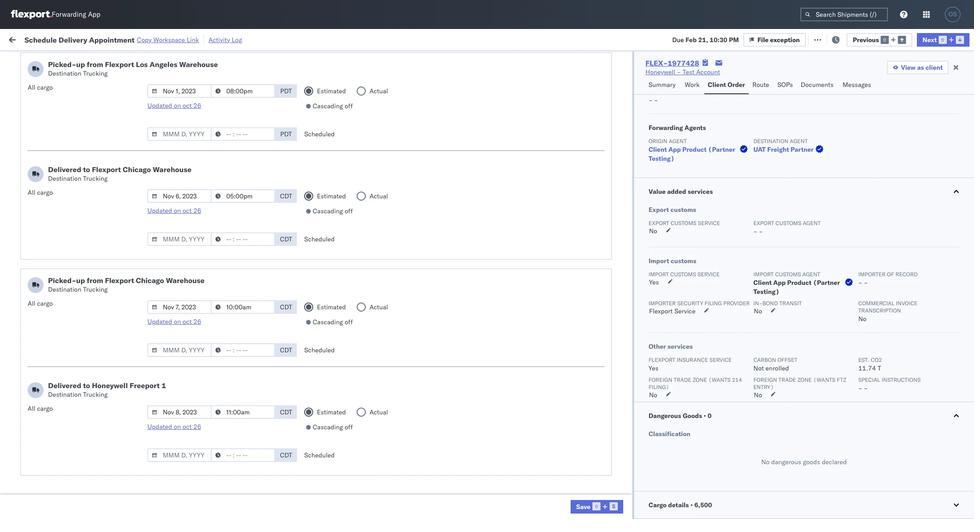 Task type: locate. For each thing, give the bounding box(es) containing it.
abcdefg78456546 for confirm pickup from los angeles, ca
[[735, 269, 796, 277]]

• left 6,500
[[690, 501, 693, 509]]

import work button
[[73, 29, 119, 49]]

26 up "2:00 am est, feb 3, 2023"
[[193, 423, 201, 431]]

2 vertical spatial omkar savant
[[870, 169, 911, 177]]

2 updated from the top
[[147, 207, 172, 215]]

gvcu5265864 up insurance
[[665, 348, 709, 356]]

estimated for delivered to flexport chicago warehouse
[[317, 192, 346, 200]]

vandelay for vandelay west
[[470, 368, 496, 376]]

2 2130387 from the top
[[612, 348, 640, 357]]

2022
[[240, 89, 256, 97], [236, 109, 252, 117], [236, 129, 252, 137], [236, 149, 252, 157], [236, 169, 252, 177], [236, 189, 252, 197], [236, 209, 251, 217], [240, 229, 255, 237], [240, 249, 255, 257], [239, 269, 255, 277], [240, 289, 255, 297]]

schedule pickup from rotterdam, netherlands link up confirm pickup from rotterdam, netherlands
[[21, 427, 155, 436]]

1
[[162, 381, 166, 390]]

fcl
[[349, 89, 361, 97], [349, 109, 361, 117], [349, 129, 361, 137], [349, 149, 361, 157], [349, 189, 361, 197], [349, 209, 361, 217], [349, 229, 361, 237], [349, 249, 361, 257], [349, 269, 361, 277], [349, 308, 361, 317], [349, 348, 361, 357], [349, 368, 361, 376], [349, 408, 361, 416], [349, 428, 361, 436], [349, 448, 361, 456], [349, 468, 361, 476], [349, 488, 361, 496]]

3 1846748 from the top
[[612, 149, 640, 157]]

cascading off for delivered to honeywell freeport 1
[[313, 423, 353, 432]]

0 horizontal spatial •
[[690, 501, 693, 509]]

23, up "25,"
[[230, 348, 240, 357]]

pickup for the confirm pickup from rotterdam, netherlands link
[[46, 448, 65, 456]]

maeu9408431 up zimu3048342
[[735, 468, 781, 476]]

1 resize handle column header from the left
[[156, 70, 167, 519]]

21,
[[698, 36, 708, 44]]

confirm delivery
[[21, 288, 69, 296], [21, 468, 69, 476]]

confirm inside button
[[21, 268, 44, 276]]

flex-2130387 button
[[578, 326, 642, 339], [578, 326, 642, 339], [578, 346, 642, 359], [578, 346, 642, 359], [578, 386, 642, 399], [578, 386, 642, 399], [578, 446, 642, 458], [578, 446, 642, 458], [578, 466, 642, 478], [578, 466, 642, 478]]

0 vertical spatial 8:30 pm est, jan 30, 2023
[[172, 408, 253, 416]]

vandelay west
[[470, 368, 512, 376]]

rotterdam,
[[85, 348, 118, 356], [85, 428, 118, 436], [82, 448, 114, 456]]

maeu9408431 up carbon
[[735, 348, 781, 357]]

forwarding inside forwarding app link
[[52, 10, 86, 19]]

documents for 4th upload customs clearance documents link
[[101, 488, 134, 496]]

next
[[923, 36, 937, 44]]

pickup for 3rd schedule pickup from los angeles, ca link from the top
[[49, 188, 69, 196]]

759 at risk
[[167, 35, 198, 43]]

trucking inside picked-up from flexport chicago warehouse destination trucking
[[83, 286, 108, 294]]

customs down export customs at the top right of page
[[671, 220, 697, 227]]

9:00
[[172, 289, 186, 297]]

0 horizontal spatial (wants
[[708, 377, 731, 383]]

• left 0
[[704, 412, 706, 420]]

3 schedule pickup from los angeles, ca button from the top
[[21, 188, 132, 198]]

dec for confirm pickup from los angeles, ca
[[214, 269, 226, 277]]

due feb 21, 10:30 pm
[[672, 36, 739, 44]]

0 vertical spatial 3,
[[228, 448, 233, 456]]

no down entry)
[[754, 391, 762, 399]]

from inside button
[[67, 448, 80, 456]]

service right insurance
[[710, 357, 732, 364]]

0 vertical spatial omkar savant
[[870, 89, 911, 97]]

3 1889466 from the top
[[612, 269, 640, 277]]

honeywell - test account
[[645, 68, 720, 76]]

26 down 2:59 am est, jan 13, 2023
[[193, 318, 201, 326]]

confirm delivery link for 2nd confirm delivery button
[[21, 467, 69, 476]]

los
[[136, 60, 148, 69], [85, 129, 96, 137], [85, 148, 96, 157], [85, 188, 96, 196], [85, 228, 96, 236], [82, 268, 92, 276], [85, 308, 96, 316], [85, 368, 96, 376]]

1 upload customs clearance documents from the top
[[21, 89, 134, 97]]

lhuu7894563, uetu5238478 for confirm pickup from los angeles, ca
[[665, 268, 757, 277]]

0 vertical spatial choi
[[899, 328, 912, 337]]

0 vertical spatial 14,
[[228, 229, 238, 237]]

5 schedule delivery appointment button from the top
[[21, 407, 111, 417]]

9 2:59 from the top
[[172, 368, 186, 376]]

partner
[[791, 146, 814, 154]]

1 vertical spatial confirm delivery
[[21, 468, 69, 476]]

pickup inside button
[[46, 448, 65, 456]]

4 oct from the top
[[183, 423, 192, 431]]

0 vertical spatial •
[[704, 412, 706, 420]]

17 ocean fcl from the top
[[329, 488, 361, 496]]

0 vertical spatial 2:59 am est, dec 14, 2022
[[172, 229, 255, 237]]

on for delivered to flexport chicago warehouse
[[174, 207, 181, 215]]

2 trucking from the top
[[83, 175, 108, 183]]

customs up export customs service
[[671, 206, 696, 214]]

details
[[668, 501, 689, 509]]

ceau7522281, down origin agent
[[665, 149, 711, 157]]

delivered inside delivered to honeywell freeport 1 destination trucking
[[48, 381, 81, 390]]

import down import customs
[[649, 271, 669, 278]]

3 lhuu7894563, uetu5238478 from the top
[[665, 268, 757, 277]]

up inside picked-up from flexport chicago warehouse destination trucking
[[76, 276, 85, 285]]

MMM D, YYYY text field
[[147, 84, 212, 98], [147, 127, 212, 141], [147, 406, 212, 419], [147, 449, 212, 462]]

zone inside foreign trade zone (wants 214 filing)
[[693, 377, 707, 383]]

from for 6th schedule pickup from los angeles, ca link from the bottom
[[71, 129, 84, 137]]

no left dangerous
[[761, 458, 770, 466]]

jaehyung down commercial invoice transcription no
[[870, 328, 897, 337]]

los for confirm pickup from los angeles, ca button
[[82, 268, 92, 276]]

10 fcl from the top
[[349, 308, 361, 317]]

0 vertical spatial -- : -- -- text field
[[211, 233, 275, 246]]

1 vertical spatial omkar
[[870, 109, 889, 117]]

4 1846748 from the top
[[612, 169, 640, 177]]

schedule pickup from los angeles, ca for 2nd schedule pickup from los angeles, ca link from the bottom
[[21, 308, 132, 316]]

client
[[926, 63, 943, 72]]

ocean fcl for third schedule pickup from los angeles, ca link from the bottom of the page
[[329, 229, 361, 237]]

integration test account - karl lagerfeld
[[400, 468, 518, 476], [470, 468, 588, 476], [400, 488, 518, 496], [470, 488, 588, 496], [470, 508, 588, 516]]

updated on oct 26 for 1
[[147, 423, 201, 431]]

3 updated on oct 26 button from the top
[[147, 318, 201, 326]]

4 scheduled from the top
[[304, 451, 335, 460]]

4 upload customs clearance documents link from the top
[[21, 487, 134, 496]]

ceau7522281, up value added services
[[665, 169, 711, 177]]

1 horizontal spatial numbers
[[768, 73, 790, 80]]

1 vertical spatial •
[[690, 501, 693, 509]]

1 uetu5238478 from the top
[[713, 228, 757, 237]]

2 ceau7522281, from the top
[[665, 129, 711, 137]]

-- : -- -- text field down 9,
[[211, 233, 275, 246]]

upload for second upload customs clearance documents link from the top
[[21, 208, 41, 216]]

ceau7522281, up origin agent
[[665, 129, 711, 137]]

2130387
[[612, 328, 640, 337], [612, 348, 640, 357], [612, 388, 640, 396], [612, 448, 640, 456], [612, 468, 640, 476]]

ca for fourth schedule pickup from los angeles, ca button from the top of the page
[[124, 228, 132, 236]]

clearance for fourth upload customs clearance documents link from the bottom of the page
[[70, 89, 99, 97]]

importer left of
[[858, 271, 886, 278]]

status : ready for work, blocked, in progress
[[50, 56, 165, 63]]

mmm d, yyyy text field down 1
[[147, 406, 212, 419]]

to for flexport
[[83, 165, 90, 174]]

transit
[[779, 300, 802, 307]]

(wants inside foreign trade zone (wants ftz entry)
[[813, 377, 835, 383]]

15 ocean fcl from the top
[[329, 448, 361, 456]]

import inside button
[[77, 35, 98, 43]]

import up import customs service
[[649, 257, 669, 265]]

14, down 9,
[[228, 229, 238, 237]]

test123456 up uat
[[735, 129, 773, 137]]

confirm inside button
[[21, 448, 44, 456]]

upload for 2nd upload customs clearance documents link from the bottom
[[21, 388, 41, 396]]

ceau7522281, up export customs service
[[665, 209, 711, 217]]

2 2:59 am est, dec 14, 2022 from the top
[[172, 249, 255, 257]]

flex-1846748 button
[[578, 107, 642, 119], [578, 107, 642, 119], [578, 127, 642, 139], [578, 127, 642, 139], [578, 147, 642, 159], [578, 147, 642, 159], [578, 167, 642, 179], [578, 167, 642, 179], [578, 187, 642, 199], [578, 187, 642, 199], [578, 206, 642, 219], [578, 206, 642, 219]]

4 mmm d, yyyy text field from the top
[[147, 449, 212, 462]]

progress
[[142, 56, 165, 63]]

ready
[[70, 56, 86, 63]]

0 horizontal spatial foreign
[[649, 377, 672, 383]]

: for status
[[66, 56, 67, 63]]

1 horizontal spatial client
[[708, 81, 726, 89]]

zone down abcd1234560
[[693, 377, 707, 383]]

to inside delivered to flexport chicago warehouse destination trucking
[[83, 165, 90, 174]]

ocean fcl for 6th schedule pickup from los angeles, ca link from the bottom
[[329, 129, 361, 137]]

1 5, from the top
[[229, 109, 235, 117]]

services inside button
[[688, 188, 713, 196]]

0 horizontal spatial work
[[99, 35, 115, 43]]

30, for schedule delivery appointment
[[226, 408, 236, 416]]

delivered inside delivered to flexport chicago warehouse destination trucking
[[48, 165, 81, 174]]

2 trade from the left
[[779, 377, 796, 383]]

dec for confirm delivery
[[215, 289, 227, 297]]

to
[[83, 165, 90, 174], [83, 381, 90, 390]]

1 to from the top
[[83, 165, 90, 174]]

1 horizontal spatial testing)
[[753, 288, 779, 296]]

jaehyung for jaehyung choi - test origin agent
[[870, 328, 897, 337]]

services up insurance
[[668, 343, 693, 351]]

schedule delivery appointment link
[[21, 108, 111, 117], [21, 168, 111, 177], [21, 248, 111, 257], [21, 327, 111, 337], [21, 407, 111, 416]]

mmm d, yyyy text field down angeles
[[147, 84, 212, 98]]

2 vertical spatial rotterdam,
[[82, 448, 114, 456]]

origin down the forwarding agents
[[649, 138, 667, 145]]

-- : -- -- text field for picked-up from flexport los angeles warehouse
[[211, 127, 275, 141]]

1 3, from the top
[[228, 448, 233, 456]]

1 vertical spatial yes
[[649, 364, 658, 373]]

0 vertical spatial client
[[708, 81, 726, 89]]

1 horizontal spatial •
[[704, 412, 706, 420]]

0 vertical spatial 23,
[[228, 269, 238, 277]]

1 14, from the top
[[228, 229, 238, 237]]

1 horizontal spatial importer
[[858, 271, 886, 278]]

mmm d, yyyy text field up the 8:30 am est, feb 3, 2023
[[147, 449, 212, 462]]

actual for picked-up from flexport chicago warehouse
[[369, 303, 388, 311]]

ocean fcl for 2nd schedule pickup from los angeles, ca link from the bottom
[[329, 308, 361, 317]]

1 vertical spatial netherlands
[[119, 428, 155, 436]]

1 horizontal spatial vandelay
[[470, 368, 496, 376]]

app down origin agent
[[668, 146, 681, 154]]

2130384 left dangerous at the bottom
[[612, 408, 640, 416]]

mmm d, yyyy text field up 1
[[147, 344, 212, 357]]

1 schedule pickup from rotterdam, netherlands link from the top
[[21, 347, 155, 357]]

3 lhuu7894563, from the top
[[665, 268, 712, 277]]

upload customs clearance documents button for 3:00 am edt, aug 19, 2022
[[21, 88, 134, 98]]

fcl for 3rd schedule pickup from los angeles, ca link from the top
[[349, 189, 361, 197]]

2130384 left cargo
[[612, 508, 640, 516]]

honeywell left freeport
[[92, 381, 128, 390]]

3 off from the top
[[345, 318, 353, 326]]

1 schedule pickup from los angeles, ca link from the top
[[21, 128, 132, 137]]

file up 'mbl/mawb numbers'
[[758, 36, 769, 44]]

import customs agent
[[753, 271, 820, 278]]

1 vertical spatial 3,
[[228, 468, 233, 476]]

1 horizontal spatial zone
[[798, 377, 812, 383]]

file exception down search shipments (/) text box
[[819, 35, 861, 43]]

-- : -- -- text field down 24,
[[211, 301, 275, 314]]

4 26 from the top
[[193, 423, 201, 431]]

2 up from the top
[[76, 276, 85, 285]]

picked- for picked-up from flexport los angeles warehouse
[[48, 60, 76, 69]]

0 vertical spatial importer
[[858, 271, 886, 278]]

7:00 pm est, dec 23, 2022
[[172, 269, 255, 277]]

13 am from the top
[[188, 448, 198, 456]]

1 vertical spatial up
[[76, 276, 85, 285]]

2 horizontal spatial app
[[773, 279, 786, 287]]

4 cascading from the top
[[313, 423, 343, 432]]

1 horizontal spatial app
[[668, 146, 681, 154]]

1 vertical spatial choi
[[899, 368, 912, 376]]

8:30 am est, feb 3, 2023
[[172, 468, 251, 476]]

2 off from the top
[[345, 207, 353, 215]]

customs down import customs
[[670, 271, 696, 278]]

0 horizontal spatial app
[[88, 10, 100, 19]]

4 uetu5238478 from the top
[[713, 288, 757, 296]]

upload customs clearance documents button
[[21, 88, 134, 98], [21, 208, 134, 218]]

1 ocean fcl from the top
[[329, 89, 361, 97]]

service
[[698, 220, 720, 227], [698, 271, 720, 278]]

3 actual from the top
[[369, 303, 388, 311]]

1 edt, from the top
[[200, 89, 214, 97]]

1 schedule pickup from los angeles, ca from the top
[[21, 129, 132, 137]]

26 for delivered to honeywell freeport 1
[[193, 423, 201, 431]]

updated on oct 26 for warehouse
[[147, 207, 201, 215]]

1 all from the top
[[28, 83, 35, 92]]

0 vertical spatial service
[[674, 307, 696, 315]]

1 vertical spatial 30,
[[226, 428, 236, 436]]

filtered
[[9, 56, 31, 64]]

-- : -- -- text field
[[211, 84, 275, 98], [211, 127, 275, 141], [211, 189, 275, 203], [211, 344, 275, 357], [211, 449, 275, 462]]

• for goods
[[704, 412, 706, 420]]

rotterdam, for 2:00 am est, feb 3, 2023
[[82, 448, 114, 456]]

no inside commercial invoice transcription no
[[858, 315, 867, 323]]

1 flex-2130387 from the top
[[593, 328, 640, 337]]

2 vertical spatial client
[[753, 279, 772, 287]]

16 fcl from the top
[[349, 468, 361, 476]]

foreign up filing)
[[649, 377, 672, 383]]

import for import customs
[[649, 257, 669, 265]]

upload
[[21, 89, 41, 97], [21, 208, 41, 216], [21, 388, 41, 396], [21, 488, 41, 496]]

1 horizontal spatial :
[[211, 56, 212, 63]]

4 cdt from the top
[[280, 346, 292, 354]]

2:59 am edt, nov 5, 2022 for 2nd schedule pickup from los angeles, ca link from the top of the page
[[172, 149, 252, 157]]

bond
[[763, 300, 778, 307]]

view as client
[[901, 63, 943, 72]]

8:30 pm est, jan 30, 2023 down 2:59 am est, jan 25, 2023
[[172, 408, 253, 416]]

3 schedule delivery appointment from the top
[[21, 248, 111, 256]]

warehouse
[[179, 60, 218, 69], [153, 165, 191, 174], [166, 276, 205, 285]]

app down import customs agent
[[773, 279, 786, 287]]

0 vertical spatial confirm delivery button
[[21, 288, 69, 298]]

1 horizontal spatial work
[[685, 81, 700, 89]]

confirm pickup from los angeles, ca button
[[21, 268, 129, 278]]

resize handle column header
[[156, 70, 167, 519], [276, 70, 287, 519], [314, 70, 325, 519], [384, 70, 395, 519], [455, 70, 465, 519], [563, 70, 574, 519], [649, 70, 660, 519], [720, 70, 731, 519], [855, 70, 866, 519], [925, 70, 936, 519], [958, 70, 969, 519]]

1 vertical spatial schedule pickup from rotterdam, netherlands button
[[21, 427, 155, 437]]

(partner down import customs agent
[[813, 279, 840, 287]]

lhuu7894563, up import customs
[[665, 248, 712, 257]]

importer inside the importer of record - -
[[858, 271, 886, 278]]

maeu9408431 down not
[[735, 388, 781, 396]]

client app product (partner testing) down import customs agent
[[753, 279, 840, 296]]

choi up instructions
[[899, 368, 912, 376]]

service inside flexport insurance service yes
[[710, 357, 732, 364]]

destination inside picked-up from flexport chicago warehouse destination trucking
[[48, 286, 81, 294]]

1 horizontal spatial trade
[[779, 377, 796, 383]]

mbl/mawb numbers
[[735, 73, 790, 80]]

ca for 6th schedule pickup from los angeles, ca button from the bottom of the page
[[124, 129, 132, 137]]

scheduled for delivered to honeywell freeport 1
[[304, 451, 335, 460]]

service down security
[[674, 307, 696, 315]]

estimated
[[317, 87, 346, 95], [317, 192, 346, 200], [317, 303, 346, 311], [317, 408, 346, 417]]

trade down abcd1234560
[[674, 377, 691, 383]]

2 -- : -- -- text field from the top
[[211, 127, 275, 141]]

scheduled for picked-up from flexport chicago warehouse
[[304, 346, 335, 354]]

maeu9408431
[[735, 328, 781, 337], [735, 348, 781, 357], [735, 388, 781, 396], [735, 468, 781, 476]]

4 upload customs clearance documents from the top
[[21, 488, 134, 496]]

integration
[[400, 468, 431, 476], [470, 468, 501, 476], [400, 488, 431, 496], [470, 488, 501, 496], [470, 508, 501, 516]]

0 vertical spatial savant
[[891, 89, 911, 97]]

(wants inside foreign trade zone (wants 214 filing)
[[708, 377, 731, 383]]

abcdefg78456546 for confirm delivery
[[735, 289, 796, 297]]

1 vertical spatial origin
[[933, 328, 950, 337]]

1 vertical spatial gvcu5265864
[[665, 348, 709, 356]]

3 confirm from the top
[[21, 448, 44, 456]]

pickup
[[49, 129, 69, 137], [49, 148, 69, 157], [49, 188, 69, 196], [49, 228, 69, 236], [46, 268, 65, 276], [49, 308, 69, 316], [49, 348, 69, 356], [49, 368, 69, 376], [49, 428, 69, 436], [46, 448, 65, 456]]

savant
[[891, 89, 911, 97], [891, 109, 911, 117], [891, 169, 911, 177]]

1 vertical spatial schedule pickup from rotterdam, netherlands
[[21, 428, 155, 436]]

2 vertical spatial netherlands
[[116, 448, 151, 456]]

yes
[[649, 278, 659, 286], [649, 364, 658, 373]]

picked- inside picked-up from flexport los angeles warehouse destination trucking
[[48, 60, 76, 69]]

ocean fcl for 2nd schedule pickup from los angeles, ca link from the top of the page
[[329, 149, 361, 157]]

1 cargo from the top
[[37, 83, 53, 92]]

yes down import customs
[[649, 278, 659, 286]]

mbl/mawb
[[735, 73, 767, 80]]

fcl for schedule pickup from rotterdam, netherlands link related to 11:30 pm est, jan 23, 2023
[[349, 348, 361, 357]]

2022 for 2nd schedule pickup from los angeles, ca link from the top of the page
[[236, 149, 252, 157]]

1 lhuu7894563, uetu5238478 from the top
[[665, 228, 757, 237]]

schedule delivery appointment for second schedule delivery appointment button from the top
[[21, 168, 111, 177]]

schedule pickup from los angeles, ca for 3rd schedule pickup from los angeles, ca link from the top
[[21, 188, 132, 196]]

3, for 2:00 am est, feb 3, 2023
[[228, 448, 233, 456]]

importer for -
[[858, 271, 886, 278]]

1 ceau7522281, hlxu6269489, hlxu8034992 from the top
[[665, 109, 805, 117]]

1 vertical spatial warehouse
[[153, 165, 191, 174]]

2023
[[238, 308, 254, 317], [241, 348, 257, 357], [238, 368, 254, 376], [237, 408, 253, 416], [237, 428, 253, 436], [235, 448, 251, 456], [235, 468, 251, 476], [235, 488, 250, 496]]

mmm d, yyyy text field down 9:00
[[147, 301, 212, 314]]

1 vertical spatial product
[[787, 279, 811, 287]]

1 vertical spatial confirm delivery link
[[21, 467, 69, 476]]

forwarding for forwarding app
[[52, 10, 86, 19]]

1 vertical spatial importer
[[649, 300, 676, 307]]

1 vertical spatial 8:30 pm est, jan 30, 2023
[[172, 428, 253, 436]]

from for the confirm pickup from rotterdam, netherlands link
[[67, 448, 80, 456]]

agent inside export customs agent - -
[[803, 220, 821, 227]]

yes up filing)
[[649, 364, 658, 373]]

schedule pickup from rotterdam, netherlands up delivered to honeywell freeport 1 destination trucking
[[21, 348, 155, 356]]

2 delivered from the top
[[48, 381, 81, 390]]

2 am from the top
[[188, 109, 198, 117]]

gvcu5265864 down abcd1234560
[[665, 388, 709, 396]]

4 maeu9408431 from the top
[[735, 468, 781, 476]]

services right added
[[688, 188, 713, 196]]

0 horizontal spatial origin
[[649, 138, 667, 145]]

0 vertical spatial warehouse
[[179, 60, 218, 69]]

(wants left ftz
[[813, 377, 835, 383]]

1 horizontal spatial origin
[[933, 328, 950, 337]]

test123456 for 1st schedule delivery appointment button from the top
[[735, 109, 773, 117]]

1 horizontal spatial foreign
[[753, 377, 777, 383]]

MMM D, YYYY text field
[[147, 189, 212, 203], [147, 233, 212, 246], [147, 301, 212, 314], [147, 344, 212, 357]]

1 vertical spatial confirm delivery button
[[21, 467, 69, 477]]

maeu9408431 down maeu9736123
[[735, 328, 781, 337]]

appointment
[[89, 35, 135, 44], [74, 109, 111, 117], [74, 168, 111, 177], [74, 248, 111, 256], [74, 328, 111, 336], [74, 408, 111, 416]]

4 schedule delivery appointment button from the top
[[21, 327, 111, 337]]

fcl for second upload customs clearance documents link from the top
[[349, 209, 361, 217]]

cascading for picked-up from flexport chicago warehouse
[[313, 318, 343, 326]]

os button
[[942, 4, 963, 25]]

cargo for picked-up from flexport chicago warehouse
[[37, 300, 53, 308]]

app up import work
[[88, 10, 100, 19]]

1 vertical spatial -- : -- -- text field
[[211, 301, 275, 314]]

foreign trade zone (wants 214 filing)
[[649, 377, 742, 391]]

1 scheduled from the top
[[304, 130, 335, 138]]

mmm d, yyyy text field down 3:00
[[147, 127, 212, 141]]

2 vertical spatial warehouse
[[166, 276, 205, 285]]

11:30 pm est, jan 23, 2023
[[172, 348, 257, 357]]

file down search shipments (/) text box
[[819, 35, 830, 43]]

6 cdt from the top
[[280, 451, 292, 460]]

2 abcdefg78456546 from the top
[[735, 249, 796, 257]]

documents for second upload customs clearance documents link from the top
[[101, 208, 134, 216]]

lhuu7894563, for schedule pickup from los angeles, ca
[[665, 228, 712, 237]]

schedule pickup from rotterdam, netherlands button up confirm pickup from rotterdam, netherlands
[[21, 427, 155, 437]]

los for fourth schedule pickup from los angeles, ca button from the top of the page
[[85, 228, 96, 236]]

oct up "2:00 am est, feb 3, 2023"
[[183, 423, 192, 431]]

2 customs from the top
[[43, 208, 69, 216]]

origin agent
[[649, 138, 687, 145]]

work up status : ready for work, blocked, in progress
[[99, 35, 115, 43]]

0 vertical spatial yes
[[649, 278, 659, 286]]

flexport inside picked-up from flexport los angeles warehouse destination trucking
[[105, 60, 134, 69]]

off for picked-up from flexport chicago warehouse
[[345, 318, 353, 326]]

save
[[576, 503, 591, 511]]

provider
[[723, 300, 750, 307]]

angeles, inside confirm pickup from los angeles, ca link
[[94, 268, 119, 276]]

- inside 'honeywell - test account' link
[[677, 68, 681, 76]]

3,
[[228, 448, 233, 456], [228, 468, 233, 476]]

0 vertical spatial schedule pickup from rotterdam, netherlands button
[[21, 347, 155, 357]]

2:59 am est, jan 13, 2023
[[172, 308, 254, 317]]

updated for 1
[[147, 423, 172, 431]]

at
[[181, 35, 186, 43]]

2 cascading off from the top
[[313, 207, 353, 215]]

2 schedule pickup from rotterdam, netherlands button from the top
[[21, 427, 155, 437]]

foreign inside foreign trade zone (wants 214 filing)
[[649, 377, 672, 383]]

product down agents
[[682, 146, 707, 154]]

3 hlxu8034992 from the top
[[761, 149, 805, 157]]

pm
[[729, 36, 739, 44], [188, 269, 198, 277], [192, 348, 202, 357], [188, 408, 198, 416], [188, 428, 198, 436], [188, 488, 198, 496]]

up inside picked-up from flexport los angeles warehouse destination trucking
[[76, 60, 85, 69]]

not
[[753, 364, 764, 373]]

los for 6th schedule pickup from los angeles, ca button from the top
[[85, 368, 96, 376]]

0 vertical spatial forwarding
[[52, 10, 86, 19]]

file exception
[[819, 35, 861, 43], [758, 36, 800, 44]]

foreign up entry)
[[753, 377, 777, 383]]

test123456 down ymluw236679313 on the right
[[735, 109, 773, 117]]

pdt for 2nd mmm d, yyyy text box from the top
[[280, 130, 292, 138]]

customs down value added services button
[[776, 220, 801, 227]]

client app product (partner testing) down agents
[[649, 146, 735, 163]]

25,
[[226, 368, 236, 376]]

3 2130387 from the top
[[612, 388, 640, 396]]

1 vertical spatial upload customs clearance documents button
[[21, 208, 134, 218]]

4 clearance from the top
[[70, 488, 99, 496]]

est. co2 11.74 t
[[858, 357, 882, 373]]

forwarding up import work button
[[52, 10, 86, 19]]

3 nyku9743990 from the top
[[665, 488, 709, 496]]

2 nyku9743990 from the top
[[665, 428, 709, 436]]

test123456 for 6th schedule pickup from los angeles, ca button from the bottom of the page
[[735, 129, 773, 137]]

customs up transit
[[775, 271, 801, 278]]

1 vertical spatial 2:59 am est, dec 14, 2022
[[172, 249, 255, 257]]

foreign inside foreign trade zone (wants ftz entry)
[[753, 377, 777, 383]]

2 vertical spatial savant
[[891, 169, 911, 177]]

trade inside foreign trade zone (wants ftz entry)
[[779, 377, 796, 383]]

5,
[[229, 109, 235, 117], [229, 129, 235, 137], [229, 149, 235, 157], [229, 169, 235, 177], [229, 189, 235, 197]]

no down filing)
[[649, 391, 657, 399]]

flex-2130387
[[593, 328, 640, 337], [593, 348, 640, 357], [593, 388, 640, 396], [593, 448, 640, 456], [593, 468, 640, 476]]

2130384 left classification at the bottom
[[612, 428, 640, 436]]

1 horizontal spatial service
[[710, 357, 732, 364]]

pdt for 1st mmm d, yyyy text box from the top of the page
[[280, 87, 292, 95]]

8:30 pm est, jan 30, 2023 for schedule delivery appointment
[[172, 408, 253, 416]]

actual
[[369, 87, 388, 95], [369, 192, 388, 200], [369, 303, 388, 311], [369, 408, 388, 417]]

26 down 3:00 am edt, aug 19, 2022
[[193, 102, 201, 110]]

2 picked- from the top
[[48, 276, 76, 285]]

-- : -- -- text field
[[211, 233, 275, 246], [211, 301, 275, 314], [211, 406, 275, 419]]

jaehyung choi - test origin agent
[[870, 328, 969, 337]]

lhuu7894563, up security
[[665, 288, 712, 296]]

1 vertical spatial client app product (partner testing)
[[753, 279, 840, 296]]

import
[[77, 35, 98, 43], [649, 257, 669, 265], [649, 271, 669, 278], [753, 271, 774, 278]]

5 am from the top
[[188, 169, 198, 177]]

lhuu7894563, down import customs
[[665, 268, 712, 277]]

picked- inside picked-up from flexport chicago warehouse destination trucking
[[48, 276, 76, 285]]

ceau7522281, up agents
[[665, 109, 711, 117]]

service for client app product (partner testing)
[[698, 271, 720, 278]]

client left order
[[708, 81, 726, 89]]

flex-1893174 button
[[578, 306, 642, 319], [578, 306, 642, 319]]

all for picked-up from flexport los angeles warehouse
[[28, 83, 35, 92]]

lhuu7894563, down export customs service
[[665, 228, 712, 237]]

file exception up mbl/mawb numbers button
[[758, 36, 800, 44]]

0 horizontal spatial exception
[[770, 36, 800, 44]]

rotterdam, inside button
[[82, 448, 114, 456]]

1 2130384 from the top
[[612, 408, 640, 416]]

from inside picked-up from flexport chicago warehouse destination trucking
[[87, 276, 103, 285]]

30, for schedule pickup from rotterdam, netherlands
[[226, 428, 236, 436]]

0 horizontal spatial file exception
[[758, 36, 800, 44]]

all for delivered to honeywell freeport 1
[[28, 405, 35, 413]]

0 vertical spatial schedule pickup from rotterdam, netherlands link
[[21, 347, 155, 357]]

2 schedule delivery appointment from the top
[[21, 168, 111, 177]]

lhuu7894563, uetu5238478
[[665, 228, 757, 237], [665, 248, 757, 257], [665, 268, 757, 277], [665, 288, 757, 296]]

client inside button
[[708, 81, 726, 89]]

1 vertical spatial forwarding
[[649, 124, 683, 132]]

from for confirm pickup from los angeles, ca link
[[67, 268, 80, 276]]

ymluw236679313
[[735, 89, 793, 97]]

9 fcl from the top
[[349, 269, 361, 277]]

flex-1893174
[[593, 308, 640, 317]]

5 edt, from the top
[[200, 169, 214, 177]]

netherlands inside button
[[116, 448, 151, 456]]

warehouse inside picked-up from flexport los angeles warehouse destination trucking
[[179, 60, 218, 69]]

oct for picked-up from flexport chicago warehouse
[[183, 318, 192, 326]]

estimated for picked-up from flexport chicago warehouse
[[317, 303, 346, 311]]

customs inside export customs agent - -
[[776, 220, 801, 227]]

choi down commercial invoice transcription no
[[899, 328, 912, 337]]

26 left 9,
[[193, 207, 201, 215]]

30, down "25,"
[[226, 408, 236, 416]]

: left ready
[[66, 56, 67, 63]]

schedule pickup from rotterdam, netherlands link up delivered to honeywell freeport 1 destination trucking
[[21, 347, 155, 357]]

12 ocean fcl from the top
[[329, 368, 361, 376]]

2 cargo from the top
[[37, 189, 53, 197]]

2 omkar savant from the top
[[870, 109, 911, 117]]

uetu5238478 for confirm delivery
[[713, 288, 757, 296]]

4 -- : -- -- text field from the top
[[211, 344, 275, 357]]

Search Shipments (/) text field
[[801, 8, 888, 21]]

2022 for 3rd schedule pickup from los angeles, ca link from the top
[[236, 189, 252, 197]]

confirm delivery link for first confirm delivery button
[[21, 288, 69, 297]]

destination
[[48, 69, 81, 78], [753, 138, 788, 145], [48, 175, 81, 183], [48, 286, 81, 294], [933, 368, 966, 376], [48, 391, 81, 399]]

7 ocean fcl from the top
[[329, 229, 361, 237]]

operator
[[870, 73, 892, 80]]

5 hlxu6269489, from the top
[[713, 189, 759, 197]]

hlxu8034992 for 6th schedule pickup from los angeles, ca link from the bottom
[[761, 129, 805, 137]]

trade inside foreign trade zone (wants 214 filing)
[[674, 377, 691, 383]]

mmm d, yyyy text field up "2:00 am est, nov 9, 2022"
[[147, 189, 212, 203]]

1 vertical spatial savant
[[891, 109, 911, 117]]

-- : -- -- text field down "25,"
[[211, 406, 275, 419]]

honeywell - test account link
[[645, 68, 720, 77]]

cascading off for picked-up from flexport los angeles warehouse
[[313, 102, 353, 110]]

to inside delivered to honeywell freeport 1 destination trucking
[[83, 381, 90, 390]]

0 horizontal spatial (partner
[[708, 146, 735, 154]]

0 horizontal spatial zone
[[693, 377, 707, 383]]

record
[[896, 271, 918, 278]]

import for import customs service
[[649, 271, 669, 278]]

3 oct from the top
[[183, 318, 192, 326]]

1 vertical spatial work
[[685, 81, 700, 89]]

1 horizontal spatial (wants
[[813, 377, 835, 383]]

1 vertical spatial (partner
[[813, 279, 840, 287]]

on
[[222, 35, 230, 43], [174, 102, 181, 110], [174, 207, 181, 215], [174, 318, 181, 326], [174, 423, 181, 431]]

3 -- : -- -- text field from the top
[[211, 406, 275, 419]]

msdu7304509
[[665, 308, 711, 316]]

updated on oct 26 button for warehouse
[[147, 207, 201, 215]]

clearance for second upload customs clearance documents link from the top
[[70, 208, 99, 216]]

1 vertical spatial 14,
[[228, 249, 238, 257]]

3 resize handle column header from the left
[[314, 70, 325, 519]]

2 8:30 pm est, jan 30, 2023 from the top
[[172, 428, 253, 436]]

0 vertical spatial schedule pickup from rotterdam, netherlands
[[21, 348, 155, 356]]

freight
[[767, 146, 789, 154]]

client up in-
[[753, 279, 772, 287]]

0 horizontal spatial file
[[758, 36, 769, 44]]

ceau7522281, up export customs at the top right of page
[[665, 189, 711, 197]]

no down transcription
[[858, 315, 867, 323]]

karl
[[477, 468, 489, 476], [548, 468, 559, 476], [477, 488, 489, 496], [548, 488, 559, 496], [548, 508, 559, 516]]

shipper
[[649, 88, 671, 95]]

2 vertical spatial gvcu5265864
[[665, 388, 709, 396]]

edt,
[[200, 89, 214, 97], [200, 109, 214, 117], [200, 129, 214, 137], [200, 149, 214, 157], [200, 169, 214, 177], [200, 189, 214, 197]]

0 vertical spatial chicago
[[123, 165, 151, 174]]

maeu9736123
[[735, 308, 781, 317]]

1 vertical spatial pdt
[[280, 130, 292, 138]]

security
[[677, 300, 703, 307]]

1 horizontal spatial forwarding
[[649, 124, 683, 132]]

actual for picked-up from flexport los angeles warehouse
[[369, 87, 388, 95]]

schedule delivery appointment for 5th schedule delivery appointment button from the top of the page
[[21, 408, 111, 416]]

9 resize handle column header from the left
[[855, 70, 866, 519]]

(partner left uat
[[708, 146, 735, 154]]

5, for 3rd schedule pickup from los angeles, ca link from the top
[[229, 189, 235, 197]]

export customs
[[649, 206, 696, 214]]

feb down "2:00 am est, feb 3, 2023"
[[215, 468, 226, 476]]

3, up the 8:30 am est, feb 3, 2023
[[228, 448, 233, 456]]

rotterdam, for 8:30 pm est, jan 30, 2023
[[85, 428, 118, 436]]

14 ocean fcl from the top
[[329, 428, 361, 436]]

value
[[649, 188, 666, 196]]

delivered to honeywell freeport 1 destination trucking
[[48, 381, 166, 399]]

est,
[[200, 209, 213, 217], [200, 229, 213, 237], [200, 249, 213, 257], [199, 269, 213, 277], [200, 289, 213, 297], [200, 308, 213, 317], [203, 348, 217, 357], [200, 368, 213, 376], [199, 408, 213, 416], [199, 428, 213, 436], [200, 448, 213, 456], [200, 468, 213, 476], [199, 488, 213, 496]]

0 horizontal spatial vandelay
[[400, 368, 426, 376]]

1 clearance from the top
[[70, 89, 99, 97]]

1 cascading off from the top
[[313, 102, 353, 110]]

1 vertical spatial schedule pickup from rotterdam, netherlands link
[[21, 427, 155, 436]]

0 horizontal spatial client app product (partner testing)
[[649, 146, 735, 163]]

documents for fourth upload customs clearance documents link from the bottom of the page
[[101, 89, 134, 97]]

ocean fcl for schedule delivery appointment link related to 1st schedule delivery appointment button from the top
[[329, 109, 361, 117]]

0 horizontal spatial product
[[682, 146, 707, 154]]

6 schedule pickup from los angeles, ca link from the top
[[21, 367, 132, 376]]

zone inside foreign trade zone (wants ftz entry)
[[798, 377, 812, 383]]



Task type: describe. For each thing, give the bounding box(es) containing it.
7 resize handle column header from the left
[[649, 70, 660, 519]]

off for delivered to honeywell freeport 1
[[345, 423, 353, 432]]

schedule delivery appointment for 1st schedule delivery appointment button from the top
[[21, 109, 111, 117]]

no right snoozed
[[215, 56, 222, 63]]

-- : -- -- text field for picked-up from flexport chicago warehouse
[[211, 301, 275, 314]]

foreign for filing)
[[649, 377, 672, 383]]

flex-1977428
[[645, 58, 699, 68]]

1 horizontal spatial file
[[819, 35, 830, 43]]

4 1889466 from the top
[[612, 289, 640, 297]]

sops button
[[774, 77, 797, 94]]

schedule delivery appointment link for 5th schedule delivery appointment button from the top of the page
[[21, 407, 111, 416]]

schedule pickup from rotterdam, netherlands for 11:30
[[21, 348, 155, 356]]

snoozed
[[190, 56, 211, 63]]

nov for schedule delivery appointment link related to second schedule delivery appointment button from the top
[[215, 169, 227, 177]]

forwarding for forwarding agents
[[649, 124, 683, 132]]

2:00 am est, feb 3, 2023
[[172, 448, 251, 456]]

4,
[[227, 488, 233, 496]]

schedule pickup from rotterdam, netherlands button for 11:30 pm est, jan 23, 2023
[[21, 347, 155, 357]]

23, for 2022
[[228, 269, 238, 277]]

all cargo for picked-up from flexport chicago warehouse
[[28, 300, 53, 308]]

fcl for schedule pickup from rotterdam, netherlands link corresponding to 8:30 pm est, jan 30, 2023
[[349, 428, 361, 436]]

special
[[858, 377, 880, 383]]

3 schedule delivery appointment button from the top
[[21, 248, 111, 258]]

4 ceau7522281, from the top
[[665, 169, 711, 177]]

offset
[[777, 357, 797, 364]]

7 2:59 from the top
[[172, 249, 186, 257]]

1 2:59 am est, dec 14, 2022 from the top
[[172, 229, 255, 237]]

los inside picked-up from flexport los angeles warehouse destination trucking
[[136, 60, 148, 69]]

1 horizontal spatial file exception
[[819, 35, 861, 43]]

4 hlxu8034992 from the top
[[761, 169, 805, 177]]

11.74
[[858, 364, 876, 373]]

confirm pickup from los angeles, ca
[[21, 268, 129, 276]]

2 flex-2130387 from the top
[[593, 348, 640, 357]]

activity log button
[[208, 34, 242, 45]]

jaehyung for jaehyung choi - test destination ag
[[870, 368, 897, 376]]

-- : -- -- text field for picked-up from flexport chicago warehouse
[[211, 344, 275, 357]]

ocean fcl for confirm pickup from los angeles, ca link
[[329, 269, 361, 277]]

batch
[[923, 35, 941, 43]]

message
[[122, 35, 148, 43]]

8 am from the top
[[188, 229, 198, 237]]

action
[[942, 35, 962, 43]]

upload for fourth upload customs clearance documents link from the bottom of the page
[[21, 89, 41, 97]]

schedule delivery appointment for 4th schedule delivery appointment button from the top of the page
[[21, 328, 111, 336]]

1 vertical spatial services
[[668, 343, 693, 351]]

fcl for third schedule pickup from los angeles, ca link from the bottom of the page
[[349, 229, 361, 237]]

est.
[[858, 357, 870, 364]]

24,
[[228, 289, 238, 297]]

8 ocean fcl from the top
[[329, 249, 361, 257]]

confirm pickup from los angeles, ca link
[[21, 268, 129, 277]]

feb left "21,"
[[686, 36, 697, 44]]

importer security filing provider
[[649, 300, 750, 307]]

6 schedule pickup from los angeles, ca button from the top
[[21, 367, 132, 377]]

schedule pickup from rotterdam, netherlands link for 8:30 pm est, jan 30, 2023
[[21, 427, 155, 436]]

2 resize handle column header from the left
[[276, 70, 287, 519]]

updated for los
[[147, 102, 172, 110]]

ftz
[[837, 377, 846, 383]]

jan left 13,
[[215, 308, 225, 317]]

vandelay for vandelay
[[400, 368, 426, 376]]

track
[[231, 35, 246, 43]]

cargo details • 6,500
[[649, 501, 712, 509]]

lhuu7894563, for confirm delivery
[[665, 288, 712, 296]]

flexport inside flexport insurance service yes
[[649, 357, 675, 364]]

activity log
[[208, 36, 242, 44]]

0 vertical spatial (partner
[[708, 146, 735, 154]]

freeport
[[130, 381, 160, 390]]

1 -- : -- -- text field from the top
[[211, 84, 275, 98]]

workitem button
[[5, 71, 158, 80]]

1 vertical spatial testing)
[[753, 288, 779, 296]]

destination inside delivered to honeywell freeport 1 destination trucking
[[48, 391, 81, 399]]

jan down 2:59 am est, jan 25, 2023
[[214, 408, 224, 416]]

0 horizontal spatial client
[[649, 146, 667, 154]]

schedule pickup from los angeles, ca for 6th schedule pickup from los angeles, ca link from the top of the page
[[21, 368, 132, 376]]

1 flex-1846748 from the top
[[593, 109, 640, 117]]

3 flex-2130387 from the top
[[593, 388, 640, 396]]

2022 for 6th schedule pickup from los angeles, ca link from the bottom
[[236, 129, 252, 137]]

2 mmm d, yyyy text field from the top
[[147, 127, 212, 141]]

2 lhuu7894563, from the top
[[665, 248, 712, 257]]

trade for filing)
[[674, 377, 691, 383]]

destination inside delivered to flexport chicago warehouse destination trucking
[[48, 175, 81, 183]]

save button
[[571, 500, 623, 514]]

os
[[948, 11, 957, 18]]

1660288
[[612, 89, 640, 97]]

6,500
[[694, 501, 712, 509]]

9:00 am est, dec 24, 2022
[[172, 289, 255, 297]]

flexport inside picked-up from flexport chicago warehouse destination trucking
[[105, 276, 134, 285]]

3:00 am edt, aug 19, 2022
[[172, 89, 256, 97]]

• for details
[[690, 501, 693, 509]]

1 -- : -- -- text field from the top
[[211, 233, 275, 246]]

filtered by:
[[9, 56, 42, 64]]

chicago inside delivered to flexport chicago warehouse destination trucking
[[123, 165, 151, 174]]

1 flex-2130384 from the top
[[593, 408, 640, 416]]

8 2:59 from the top
[[172, 308, 186, 317]]

warehouse inside picked-up from flexport chicago warehouse destination trucking
[[166, 276, 205, 285]]

no down export customs at the top right of page
[[649, 227, 657, 235]]

14 am from the top
[[188, 468, 198, 476]]

jan up "25,"
[[218, 348, 228, 357]]

2 schedule delivery appointment button from the top
[[21, 168, 111, 178]]

jan up "2:00 am est, feb 3, 2023"
[[214, 428, 224, 436]]

11 resize handle column header from the left
[[958, 70, 969, 519]]

2 cdt from the top
[[280, 235, 292, 243]]

caiu7969337
[[665, 89, 707, 97]]

2022 for fourth upload customs clearance documents link from the bottom of the page
[[240, 89, 256, 97]]

from for 2nd schedule pickup from los angeles, ca link from the top of the page
[[71, 148, 84, 157]]

3 maeu9408431 from the top
[[735, 388, 781, 396]]

0 vertical spatial origin
[[649, 138, 667, 145]]

container
[[665, 73, 689, 80]]

client app product (partner testing) link
[[649, 145, 750, 163]]

no dangerous goods declared
[[761, 458, 847, 466]]

3 ceau7522281, hlxu6269489, hlxu8034992 from the top
[[665, 149, 805, 157]]

confirm for 2:00 am est, feb 3, 2023
[[21, 448, 44, 456]]

service for - -
[[698, 220, 720, 227]]

from for 3rd schedule pickup from los angeles, ca link from the top
[[71, 188, 84, 196]]

value added services
[[649, 188, 713, 196]]

up for picked-up from flexport chicago warehouse
[[76, 276, 85, 285]]

zone for entry)
[[798, 377, 812, 383]]

cargo
[[649, 501, 667, 509]]

3 upload customs clearance documents link from the top
[[21, 387, 134, 396]]

10 resize handle column header from the left
[[925, 70, 936, 519]]

3 am from the top
[[188, 129, 198, 137]]

actions
[[942, 73, 960, 80]]

destination inside picked-up from flexport los angeles warehouse destination trucking
[[48, 69, 81, 78]]

batch action button
[[909, 32, 968, 46]]

scheduled for picked-up from flexport los angeles warehouse
[[304, 130, 335, 138]]

hlxu6269489, for 3rd schedule pickup from los angeles, ca link from the top
[[713, 189, 759, 197]]

1 2:59 am edt, nov 5, 2022 from the top
[[172, 109, 252, 117]]

3, for 8:30 am est, feb 3, 2023
[[228, 468, 233, 476]]

dangerous
[[771, 458, 801, 466]]

status
[[50, 56, 66, 63]]

yes inside flexport insurance service yes
[[649, 364, 658, 373]]

1 horizontal spatial (partner
[[813, 279, 840, 287]]

destination agent
[[753, 138, 808, 145]]

3 gvcu5265864 from the top
[[665, 388, 709, 396]]

updated on oct 26 button for 1
[[147, 423, 201, 431]]

2 vertical spatial app
[[773, 279, 786, 287]]

updated for chicago
[[147, 318, 172, 326]]

2 fcl from the top
[[349, 109, 361, 117]]

import customs service
[[649, 271, 720, 278]]

1 2:59 from the top
[[172, 109, 186, 117]]

ca for confirm pickup from los angeles, ca button
[[120, 268, 129, 276]]

3 customs from the top
[[43, 388, 69, 396]]

all cargo for delivered to flexport chicago warehouse
[[28, 189, 53, 197]]

2 2:59 from the top
[[172, 129, 186, 137]]

trucking inside delivered to flexport chicago warehouse destination trucking
[[83, 175, 108, 183]]

3 flex-2130384 from the top
[[593, 488, 640, 496]]

2:59 am est, jan 25, 2023
[[172, 368, 254, 376]]

2 lhuu7894563, uetu5238478 from the top
[[665, 248, 757, 257]]

6 resize handle column header from the left
[[563, 70, 574, 519]]

8 resize handle column header from the left
[[720, 70, 731, 519]]

0 vertical spatial app
[[88, 10, 100, 19]]

4 flex-2130384 from the top
[[593, 508, 640, 516]]

6 ceau7522281, from the top
[[665, 209, 711, 217]]

los for 3rd schedule pickup from los angeles, ca button from the top of the page
[[85, 188, 96, 196]]

view as client button
[[887, 61, 949, 74]]

1 horizontal spatial product
[[787, 279, 811, 287]]

16 ocean fcl from the top
[[329, 468, 361, 476]]

off for picked-up from flexport los angeles warehouse
[[345, 102, 353, 110]]

pickup for 2nd schedule pickup from los angeles, ca link from the top of the page
[[49, 148, 69, 157]]

ocean fcl for the confirm pickup from rotterdam, netherlands link
[[329, 448, 361, 456]]

6 edt, from the top
[[200, 189, 214, 197]]

flexport inside delivered to flexport chicago warehouse destination trucking
[[92, 165, 121, 174]]

Search Work text field
[[669, 32, 768, 46]]

view
[[901, 63, 916, 72]]

netherlands for 11:30 pm est, jan 23, 2023
[[119, 348, 155, 356]]

1846748 for upload customs clearance documents button related to 2:00 am est, nov 9, 2022
[[612, 209, 640, 217]]

: for snoozed
[[211, 56, 212, 63]]

1977428
[[668, 58, 699, 68]]

dangerous
[[649, 412, 681, 420]]

oct for delivered to honeywell freeport 1
[[183, 423, 192, 431]]

choi for origin
[[899, 328, 912, 337]]

214
[[732, 377, 742, 383]]

ocean fcl for schedule pickup from rotterdam, netherlands link related to 11:30 pm est, jan 23, 2023
[[329, 348, 361, 357]]

pickup for third schedule pickup from los angeles, ca link from the bottom of the page
[[49, 228, 69, 236]]

17 fcl from the top
[[349, 488, 361, 496]]

0 vertical spatial client app product (partner testing)
[[649, 146, 735, 163]]

cargo for delivered to honeywell freeport 1
[[37, 405, 53, 413]]

2 schedule pickup from los angeles, ca button from the top
[[21, 148, 132, 158]]

5 flex-1846748 from the top
[[593, 189, 640, 197]]

13,
[[226, 308, 236, 317]]

4 flex-2130387 from the top
[[593, 448, 640, 456]]

documents button
[[797, 77, 839, 94]]

-- : -- -- text field for delivered to honeywell freeport 1
[[211, 406, 275, 419]]

zimu3048342
[[735, 488, 778, 496]]

3 mmm d, yyyy text field from the top
[[147, 406, 212, 419]]

4 ceau7522281, hlxu6269489, hlxu8034992 from the top
[[665, 169, 805, 177]]

updated on oct 26 for chicago
[[147, 318, 201, 326]]

filing
[[705, 300, 722, 307]]

759
[[167, 35, 179, 43]]

customs for import customs agent
[[775, 271, 801, 278]]

all for delivered to flexport chicago warehouse
[[28, 189, 35, 197]]

4 flex-1889466 from the top
[[593, 289, 640, 297]]

confirm pickup from rotterdam, netherlands button
[[21, 447, 151, 457]]

off for delivered to flexport chicago warehouse
[[345, 207, 353, 215]]

ocean fcl for 3rd schedule pickup from los angeles, ca link from the top
[[329, 189, 361, 197]]

0 vertical spatial product
[[682, 146, 707, 154]]

1893174
[[612, 308, 640, 317]]

5 resize handle column header from the left
[[455, 70, 465, 519]]

1 hlxu6269489, from the top
[[713, 109, 759, 117]]

2 1889466 from the top
[[612, 249, 640, 257]]

export customs agent - -
[[753, 220, 821, 236]]

flexport. image
[[11, 10, 52, 19]]

ca for fifth schedule pickup from los angeles, ca button
[[124, 308, 132, 316]]

2:00 am est, nov 9, 2022
[[172, 209, 251, 217]]

upload customs clearance documents for fourth upload customs clearance documents link from the bottom of the page
[[21, 89, 134, 97]]

4 edt, from the top
[[200, 149, 214, 157]]

schedule pickup from los angeles, ca for 2nd schedule pickup from los angeles, ca link from the top of the page
[[21, 148, 132, 157]]

commercial invoice transcription no
[[858, 300, 918, 323]]

0 horizontal spatial service
[[674, 307, 696, 315]]

aug
[[215, 89, 227, 97]]

no down in-
[[754, 307, 762, 315]]

8:30 pm est, jan 30, 2023 for schedule pickup from rotterdam, netherlands
[[172, 428, 253, 436]]

hlxu8034992 for second upload customs clearance documents link from the top
[[761, 209, 805, 217]]

jaehyung choi - test destination ag
[[870, 368, 974, 376]]

fcl for 6th schedule pickup from los angeles, ca link from the bottom
[[349, 129, 361, 137]]

4 mmm d, yyyy text field from the top
[[147, 344, 212, 357]]

value added services button
[[634, 178, 974, 205]]

dec up 7:00 pm est, dec 23, 2022
[[215, 249, 227, 257]]

4 2:59 from the top
[[172, 169, 186, 177]]

estimated for picked-up from flexport los angeles warehouse
[[317, 87, 346, 95]]

omkar for second schedule delivery appointment button from the top
[[870, 169, 889, 177]]

4 flex-1846748 from the top
[[593, 169, 640, 177]]

11:30
[[172, 348, 190, 357]]

1 schedule pickup from los angeles, ca button from the top
[[21, 128, 132, 138]]

from inside picked-up from flexport los angeles warehouse destination trucking
[[87, 60, 103, 69]]

snoozed : no
[[190, 56, 222, 63]]

3 flex-1889466 from the top
[[593, 269, 640, 277]]

4 2:59 am edt, nov 5, 2022 from the top
[[172, 169, 252, 177]]

2 savant from the top
[[891, 109, 911, 117]]

delivered to flexport chicago warehouse destination trucking
[[48, 165, 191, 183]]

trade for entry)
[[779, 377, 796, 383]]

3 cdt from the top
[[280, 303, 292, 311]]

9 am from the top
[[188, 249, 198, 257]]

12 am from the top
[[188, 368, 198, 376]]

10:30
[[710, 36, 727, 44]]

0 vertical spatial testing)
[[649, 155, 675, 163]]

jan left "25,"
[[215, 368, 225, 376]]

batch action
[[923, 35, 962, 43]]

to for honeywell
[[83, 381, 90, 390]]

customs for export customs
[[671, 206, 696, 214]]

3 -- : -- -- text field from the top
[[211, 189, 275, 203]]

2 maeu9408431 from the top
[[735, 348, 781, 357]]

netherlands for 2:00 am est, feb 3, 2023
[[116, 448, 151, 456]]

work
[[26, 33, 49, 46]]

1 8:30 from the top
[[172, 408, 186, 416]]

2 edt, from the top
[[200, 109, 214, 117]]

nov for 2nd schedule pickup from los angeles, ca link from the top of the page
[[215, 149, 227, 157]]

1 customs from the top
[[43, 89, 69, 97]]

1 savant from the top
[[891, 89, 911, 97]]

1846748 for 1st schedule delivery appointment button from the top
[[612, 109, 640, 117]]

6 2:59 from the top
[[172, 229, 186, 237]]

agents
[[685, 124, 706, 132]]

export customs service
[[649, 220, 720, 227]]

0
[[708, 412, 712, 420]]

2022 for schedule delivery appointment link related to 1st schedule delivery appointment button from the top
[[236, 109, 252, 117]]

fcl for confirm pickup from los angeles, ca link
[[349, 269, 361, 277]]

added
[[667, 188, 686, 196]]

4 5, from the top
[[229, 169, 235, 177]]

cascading for picked-up from flexport los angeles warehouse
[[313, 102, 343, 110]]

entry)
[[753, 384, 774, 391]]

9,
[[228, 209, 234, 217]]

19,
[[229, 89, 239, 97]]

client order
[[708, 81, 745, 89]]

by:
[[33, 56, 42, 64]]

export for export customs
[[649, 206, 669, 214]]

4 am from the top
[[188, 149, 198, 157]]

chicago inside picked-up from flexport chicago warehouse destination trucking
[[136, 276, 164, 285]]

5 flex-2130387 from the top
[[593, 468, 640, 476]]

copy workspace link button
[[137, 36, 199, 44]]

3:00
[[172, 89, 186, 97]]

7 am from the top
[[188, 209, 198, 217]]

4 8:30 from the top
[[172, 488, 186, 496]]

1 omkar savant from the top
[[870, 89, 911, 97]]

trucking inside picked-up from flexport los angeles warehouse destination trucking
[[83, 69, 108, 78]]

summary
[[649, 81, 676, 89]]

on for picked-up from flexport los angeles warehouse
[[174, 102, 181, 110]]

netherlands for 8:30 pm est, jan 30, 2023
[[119, 428, 155, 436]]

honeywell inside delivered to honeywell freeport 1 destination trucking
[[92, 381, 128, 390]]

5 ceau7522281, hlxu6269489, hlxu8034992 from the top
[[665, 189, 805, 197]]

1 maeu9408431 from the top
[[735, 328, 781, 337]]

work,
[[96, 56, 110, 63]]

workitem
[[10, 73, 34, 80]]

6 ceau7522281, hlxu6269489, hlxu8034992 from the top
[[665, 209, 805, 217]]

1 horizontal spatial honeywell
[[645, 68, 675, 76]]

2 flex-2130384 from the top
[[593, 428, 640, 436]]

2 upload customs clearance documents link from the top
[[21, 208, 134, 217]]

2022 for confirm pickup from los angeles, ca link
[[239, 269, 255, 277]]

up for picked-up from flexport los angeles warehouse
[[76, 60, 85, 69]]

0 vertical spatial work
[[99, 35, 115, 43]]

pickup for confirm pickup from los angeles, ca link
[[46, 268, 65, 276]]

1 horizontal spatial exception
[[832, 35, 861, 43]]

container numbers button
[[660, 71, 721, 80]]

warehouse inside delivered to flexport chicago warehouse destination trucking
[[153, 165, 191, 174]]

trucking inside delivered to honeywell freeport 1 destination trucking
[[83, 391, 108, 399]]

2 14, from the top
[[228, 249, 238, 257]]

5 schedule pickup from los angeles, ca button from the top
[[21, 308, 132, 318]]

2 mmm d, yyyy text field from the top
[[147, 233, 212, 246]]

export inside export customs agent - -
[[753, 220, 774, 227]]

blocked,
[[112, 56, 134, 63]]

schedule pickup from rotterdam, netherlands for 8:30
[[21, 428, 155, 436]]

confirm pickup from rotterdam, netherlands
[[21, 448, 151, 456]]

schedule delivery appointment link for 1st schedule delivery appointment button from the top
[[21, 108, 111, 117]]

filing)
[[649, 384, 669, 391]]



Task type: vqa. For each thing, say whether or not it's contained in the screenshot.
4th 2:59 from the top of the page
yes



